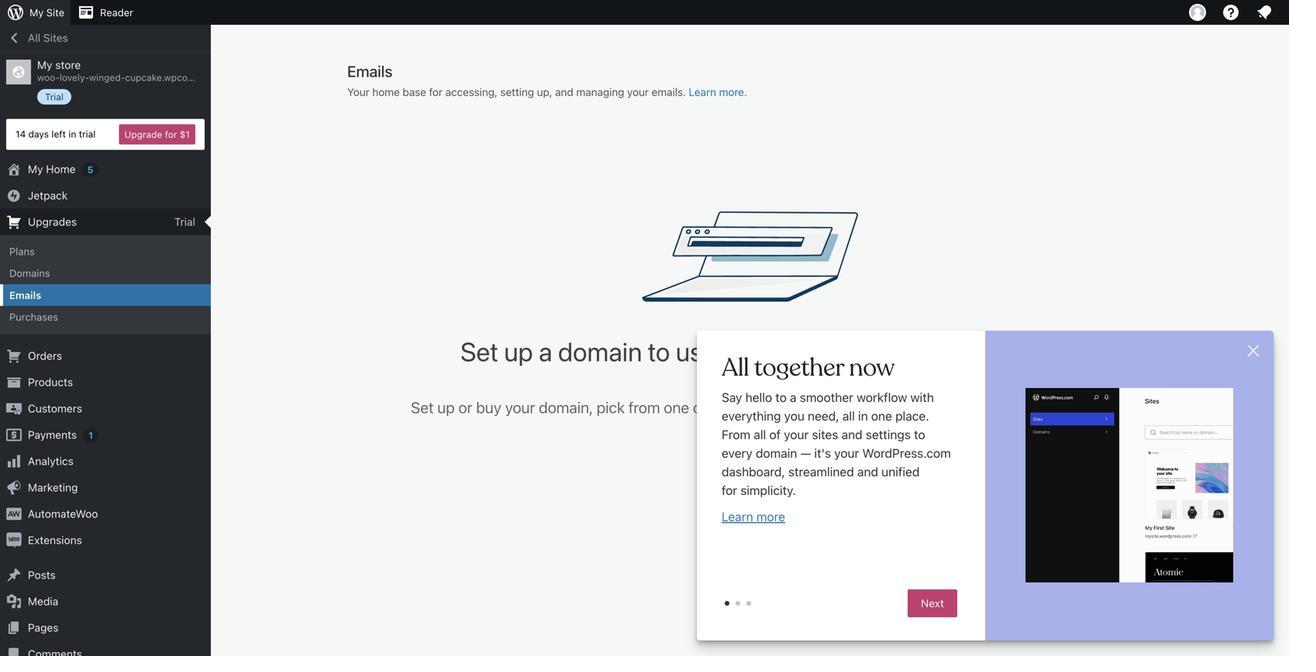 Task type: vqa. For each thing, say whether or not it's contained in the screenshot.
Analytics
yes



Task type: describe. For each thing, give the bounding box(es) containing it.
domains link
[[0, 263, 211, 285]]

extensions
[[28, 534, 82, 547]]

lovely-
[[60, 72, 89, 83]]

1 horizontal spatial trial
[[174, 216, 195, 228]]

sites
[[812, 428, 839, 442]]

getting
[[950, 399, 998, 417]]

marketing link
[[0, 475, 211, 501]]

everything
[[722, 409, 781, 424]]

to inside main content
[[648, 336, 670, 367]]

1
[[89, 430, 93, 441]]

0 vertical spatial email
[[885, 336, 945, 367]]

domain inside say hello to a smoother workflow with everything you need, all in one place. from all of your sites and settings to every domain — it's your wordpress.com dashboard, streamlined and unified for simplicity.
[[756, 446, 798, 461]]

my store woo-lovely-winged-cupcake.wpcomstaging.com
[[37, 59, 250, 83]]

orders link
[[0, 343, 211, 369]]

custom
[[795, 336, 879, 367]]

for $1
[[165, 129, 190, 140]]

posts
[[28, 569, 56, 582]]

analytics
[[28, 455, 74, 468]]

you
[[785, 409, 805, 424]]

workflow
[[857, 391, 908, 405]]

2 horizontal spatial to
[[915, 428, 926, 442]]

orders
[[28, 350, 62, 362]]

jetpack
[[28, 189, 68, 202]]

your down the "you"
[[784, 428, 809, 442]]

say
[[722, 391, 743, 405]]

media link
[[0, 589, 211, 615]]

manage your notifications image
[[1256, 3, 1274, 22]]

more
[[757, 510, 786, 525]]

your
[[347, 86, 370, 99]]

hello
[[746, 391, 773, 405]]

reader link
[[71, 0, 140, 25]]

for inside say hello to a smoother workflow with everything you need, all in one place. from all of your sites and settings to every domain — it's your wordpress.com dashboard, streamlined and unified for simplicity.
[[722, 484, 738, 498]]

store
[[55, 59, 81, 71]]

automatewoo link
[[0, 501, 211, 528]]

your right it's
[[835, 446, 860, 461]]

emails for emails
[[9, 290, 41, 301]]

1 vertical spatial all
[[754, 428, 767, 442]]

plans
[[9, 246, 35, 258]]

products link
[[0, 369, 211, 396]]

add a domain
[[720, 484, 790, 497]]

start
[[916, 399, 947, 417]]

all together now
[[722, 353, 895, 384]]

a right add
[[743, 484, 749, 497]]

my for my store woo-lovely-winged-cupcake.wpcomstaging.com
[[37, 59, 52, 71]]

emails
[[1002, 399, 1046, 417]]

a left custom at the right of the page
[[776, 336, 789, 367]]

1 vertical spatial to
[[776, 391, 787, 405]]

and up settings
[[886, 399, 912, 417]]

jetpack link
[[0, 183, 211, 209]]

posts link
[[0, 563, 211, 589]]

wordpress.com
[[863, 446, 952, 461]]

reader
[[100, 7, 133, 18]]

woo-
[[37, 72, 60, 83]]

set for set up or buy your domain, pick from one of our flexible email options, and start getting emails today.
[[411, 399, 434, 417]]

img image for payments
[[6, 428, 22, 443]]

0 horizontal spatial email
[[789, 399, 825, 417]]

5
[[87, 164, 93, 175]]

emails your home base for accessing, setting up, and managing your emails. learn more .
[[347, 62, 748, 99]]

emails.
[[652, 86, 686, 99]]

dashboard,
[[722, 465, 786, 480]]

my for my site
[[29, 7, 44, 18]]

domains
[[9, 268, 50, 279]]

media
[[28, 596, 58, 608]]

every
[[722, 446, 753, 461]]

it's
[[815, 446, 832, 461]]

say hello to a smoother workflow with everything you need, all in one place. from all of your sites and settings to every domain — it's your wordpress.com dashboard, streamlined and unified for simplicity.
[[722, 391, 952, 498]]

sites
[[43, 31, 68, 44]]

in trial
[[69, 129, 96, 140]]

my home
[[28, 163, 76, 176]]

marketing
[[28, 481, 78, 494]]

and down "in"
[[842, 428, 863, 442]]

learn more link
[[689, 86, 745, 99]]

upgrade
[[124, 129, 162, 140]]

buy
[[476, 399, 502, 417]]

from
[[722, 428, 751, 442]]

my site link
[[0, 0, 71, 25]]

or
[[459, 399, 473, 417]]

setting
[[501, 86, 534, 99]]

address
[[951, 336, 1041, 367]]

pages
[[28, 622, 59, 635]]

pick
[[597, 399, 625, 417]]

learn more
[[722, 510, 786, 525]]

14 days left in trial
[[16, 129, 96, 140]]



Task type: locate. For each thing, give the bounding box(es) containing it.
of
[[693, 399, 707, 417], [770, 428, 781, 442]]

a
[[539, 336, 553, 367], [776, 336, 789, 367], [790, 391, 797, 405], [743, 484, 749, 497]]

1 img image from the top
[[6, 188, 22, 204]]

1 vertical spatial all
[[722, 353, 749, 384]]

upgrades
[[28, 216, 77, 228]]

to
[[648, 336, 670, 367], [776, 391, 787, 405], [915, 428, 926, 442]]

customers link
[[0, 396, 211, 422]]

my
[[29, 7, 44, 18], [37, 59, 52, 71], [28, 163, 43, 176]]

emails for emails your home base for accessing, setting up, and managing your emails. learn more .
[[347, 62, 393, 80]]

to down the place.
[[915, 428, 926, 442]]

customers
[[28, 402, 82, 415]]

1 horizontal spatial for
[[722, 484, 738, 498]]

extensions link
[[0, 528, 211, 554]]

my up woo- on the left top of the page
[[37, 59, 52, 71]]

use
[[676, 336, 717, 367]]

emails up your
[[347, 62, 393, 80]]

0 horizontal spatial domain
[[558, 336, 643, 367]]

0 vertical spatial to
[[648, 336, 670, 367]]

add
[[720, 484, 740, 497]]

to left the use
[[648, 336, 670, 367]]

and right up,
[[555, 86, 574, 99]]

0 vertical spatial of
[[693, 399, 707, 417]]

img image for jetpack
[[6, 188, 22, 204]]

1 horizontal spatial emails
[[347, 62, 393, 80]]

with inside say hello to a smoother workflow with everything you need, all in one place. from all of your sites and settings to every domain — it's your wordpress.com dashboard, streamlined and unified for simplicity.
[[911, 391, 935, 405]]

pages link
[[0, 615, 211, 642]]

1 vertical spatial email
[[789, 399, 825, 417]]

in
[[859, 409, 869, 424]]

14
[[16, 129, 26, 140]]

say hello to a smoother workflow with everything you need, all in one place. from all of your sites and settings to every domain — it's your wordpress.com dashboard, streamlined and unified for simplicity. image
[[1026, 389, 1234, 583]]

1 vertical spatial of
[[770, 428, 781, 442]]

img image inside extensions link
[[6, 533, 22, 549]]

1 horizontal spatial all
[[722, 353, 749, 384]]

for up learn at the right bottom
[[722, 484, 738, 498]]

my left site
[[29, 7, 44, 18]]

payments
[[28, 429, 77, 442]]

2 vertical spatial to
[[915, 428, 926, 442]]

set left or at bottom
[[411, 399, 434, 417]]

and left unified
[[858, 465, 879, 480]]

help image
[[1222, 3, 1241, 22]]

plans link
[[0, 241, 211, 263]]

0 horizontal spatial all
[[28, 31, 40, 44]]

one right from
[[664, 399, 690, 417]]

domain
[[558, 336, 643, 367], [756, 446, 798, 461]]

streamlined
[[789, 465, 855, 480]]

2 img image from the top
[[6, 428, 22, 443]]

flexible
[[737, 399, 785, 417]]

all inside all together now document
[[722, 353, 749, 384]]

all down everything
[[754, 428, 767, 442]]

domain
[[752, 484, 790, 497]]

up
[[504, 336, 533, 367], [438, 399, 455, 417]]

from
[[629, 399, 661, 417]]

with up hello
[[722, 336, 770, 367]]

your right buy
[[505, 399, 535, 417]]

1 horizontal spatial with
[[911, 391, 935, 405]]

1 vertical spatial emails
[[9, 290, 41, 301]]

0 horizontal spatial emails
[[9, 290, 41, 301]]

1 horizontal spatial to
[[776, 391, 787, 405]]

all sites link
[[0, 25, 211, 51]]

a up the "you"
[[790, 391, 797, 405]]

all sites
[[28, 31, 68, 44]]

all up say
[[722, 353, 749, 384]]

emails
[[347, 62, 393, 80], [9, 290, 41, 301]]

simplicity.
[[741, 484, 796, 498]]

my inside my store woo-lovely-winged-cupcake.wpcomstaging.com
[[37, 59, 52, 71]]

1 vertical spatial up
[[438, 399, 455, 417]]

all together now document
[[697, 331, 1274, 641]]

a up domain,
[[539, 336, 553, 367]]

img image for automatewoo
[[6, 507, 22, 522]]

0 horizontal spatial one
[[664, 399, 690, 417]]

my for my home
[[28, 163, 43, 176]]

analytics link
[[0, 449, 211, 475]]

emails link
[[0, 285, 211, 306]]

1 horizontal spatial up
[[504, 336, 533, 367]]

up for or
[[438, 399, 455, 417]]

one inside say hello to a smoother workflow with everything you need, all in one place. from all of your sites and settings to every domain — it's your wordpress.com dashboard, streamlined and unified for simplicity.
[[872, 409, 893, 424]]

domain inside main content
[[558, 336, 643, 367]]

0 horizontal spatial to
[[648, 336, 670, 367]]

up for a
[[504, 336, 533, 367]]

settings
[[866, 428, 911, 442]]

left
[[52, 129, 66, 140]]

purchases
[[9, 311, 58, 323]]

set for set up a domain to use with a custom email address
[[461, 336, 499, 367]]

1 horizontal spatial all
[[843, 409, 855, 424]]

products
[[28, 376, 73, 389]]

of inside say hello to a smoother workflow with everything you need, all in one place. from all of your sites and settings to every domain — it's your wordpress.com dashboard, streamlined and unified for simplicity.
[[770, 428, 781, 442]]

0 horizontal spatial set
[[411, 399, 434, 417]]

trial
[[45, 92, 64, 102], [174, 216, 195, 228]]

with for workflow
[[911, 391, 935, 405]]

img image inside jetpack link
[[6, 188, 22, 204]]

0 vertical spatial trial
[[45, 92, 64, 102]]

learn more
[[689, 86, 745, 99]]

0 horizontal spatial trial
[[45, 92, 64, 102]]

today.
[[1049, 399, 1090, 417]]

all left sites
[[28, 31, 40, 44]]

for inside emails your home base for accessing, setting up, and managing your emails. learn more .
[[429, 86, 443, 99]]

next button
[[908, 590, 958, 618]]

with up the place.
[[911, 391, 935, 405]]

automatewoo
[[28, 508, 98, 521]]

now
[[850, 353, 895, 384]]

with for use
[[722, 336, 770, 367]]

0 vertical spatial emails
[[347, 62, 393, 80]]

1 vertical spatial my
[[37, 59, 52, 71]]

purchases link
[[0, 306, 211, 328]]

place.
[[896, 409, 930, 424]]

with inside set up a domain to use with a custom email address main content
[[722, 336, 770, 367]]

0 vertical spatial for
[[429, 86, 443, 99]]

close image
[[1245, 342, 1264, 361]]

all for all together now
[[722, 353, 749, 384]]

all inside all sites link
[[28, 31, 40, 44]]

one inside set up a domain to use with a custom email address main content
[[664, 399, 690, 417]]

home
[[46, 163, 76, 176]]

need,
[[808, 409, 840, 424]]

for right the base
[[429, 86, 443, 99]]

img image inside the automatewoo link
[[6, 507, 22, 522]]

emails inside emails your home base for accessing, setting up, and managing your emails. learn more .
[[347, 62, 393, 80]]

one down workflow
[[872, 409, 893, 424]]

1 horizontal spatial email
[[885, 336, 945, 367]]

managing
[[577, 86, 625, 99]]

for
[[429, 86, 443, 99], [722, 484, 738, 498]]

img image left jetpack
[[6, 188, 22, 204]]

0 horizontal spatial for
[[429, 86, 443, 99]]

0 horizontal spatial of
[[693, 399, 707, 417]]

of inside set up a domain to use with a custom email address main content
[[693, 399, 707, 417]]

domain up pick
[[558, 336, 643, 367]]

email up workflow
[[885, 336, 945, 367]]

1 vertical spatial trial
[[174, 216, 195, 228]]

1 vertical spatial with
[[911, 391, 935, 405]]

all left "in"
[[843, 409, 855, 424]]

of left our
[[693, 399, 707, 417]]

learn
[[722, 510, 754, 525]]

set up buy
[[461, 336, 499, 367]]

4 img image from the top
[[6, 533, 22, 549]]

0 vertical spatial my
[[29, 7, 44, 18]]

home
[[372, 86, 400, 99]]

domain left —
[[756, 446, 798, 461]]

0 vertical spatial with
[[722, 336, 770, 367]]

days
[[28, 129, 49, 140]]

1 vertical spatial domain
[[756, 446, 798, 461]]

0 vertical spatial set
[[461, 336, 499, 367]]

emails down domains
[[9, 290, 41, 301]]

img image left extensions
[[6, 533, 22, 549]]

2 vertical spatial my
[[28, 163, 43, 176]]

1 horizontal spatial one
[[872, 409, 893, 424]]

of down everything
[[770, 428, 781, 442]]

next
[[921, 598, 945, 610]]

winged-
[[89, 72, 125, 83]]

0 horizontal spatial up
[[438, 399, 455, 417]]

upgrade for $1 button
[[119, 124, 195, 145]]

your inside emails your home base for accessing, setting up, and managing your emails. learn more .
[[627, 86, 649, 99]]

your left emails.
[[627, 86, 649, 99]]

0 vertical spatial domain
[[558, 336, 643, 367]]

set
[[461, 336, 499, 367], [411, 399, 434, 417]]

smoother
[[800, 391, 854, 405]]

0 vertical spatial all
[[28, 31, 40, 44]]

set up a domain to use with a custom email address main content
[[347, 61, 1154, 514]]

all for all sites
[[28, 31, 40, 44]]

0 vertical spatial up
[[504, 336, 533, 367]]

img image
[[6, 188, 22, 204], [6, 428, 22, 443], [6, 507, 22, 522], [6, 533, 22, 549]]

img image for extensions
[[6, 533, 22, 549]]

set up a domain to use with a custom email address
[[461, 336, 1041, 367]]

email up sites
[[789, 399, 825, 417]]

to right hello
[[776, 391, 787, 405]]

email
[[885, 336, 945, 367], [789, 399, 825, 417]]

0 horizontal spatial with
[[722, 336, 770, 367]]

img image left automatewoo
[[6, 507, 22, 522]]

my left home on the left of page
[[28, 163, 43, 176]]

accessing,
[[446, 86, 498, 99]]

base
[[403, 86, 426, 99]]

add a domain link
[[708, 475, 801, 506]]

1 horizontal spatial domain
[[756, 446, 798, 461]]

1 horizontal spatial of
[[770, 428, 781, 442]]

cupcake.wpcomstaging.com
[[125, 72, 250, 83]]

and inside emails your home base for accessing, setting up, and managing your emails. learn more .
[[555, 86, 574, 99]]

my site
[[29, 7, 64, 18]]

your
[[627, 86, 649, 99], [505, 399, 535, 417], [784, 428, 809, 442], [835, 446, 860, 461]]

0 horizontal spatial all
[[754, 428, 767, 442]]

our
[[711, 399, 733, 417]]

domain,
[[539, 399, 593, 417]]

3 img image from the top
[[6, 507, 22, 522]]

0 vertical spatial all
[[843, 409, 855, 424]]

a inside say hello to a smoother workflow with everything you need, all in one place. from all of your sites and settings to every domain — it's your wordpress.com dashboard, streamlined and unified for simplicity.
[[790, 391, 797, 405]]

my profile image
[[1190, 4, 1207, 21]]

1 vertical spatial set
[[411, 399, 434, 417]]

1 horizontal spatial set
[[461, 336, 499, 367]]

1 vertical spatial for
[[722, 484, 738, 498]]

img image left payments on the bottom of page
[[6, 428, 22, 443]]

unified
[[882, 465, 920, 480]]

and
[[555, 86, 574, 99], [886, 399, 912, 417], [842, 428, 863, 442], [858, 465, 879, 480]]

pagination control element
[[722, 590, 961, 618]]



